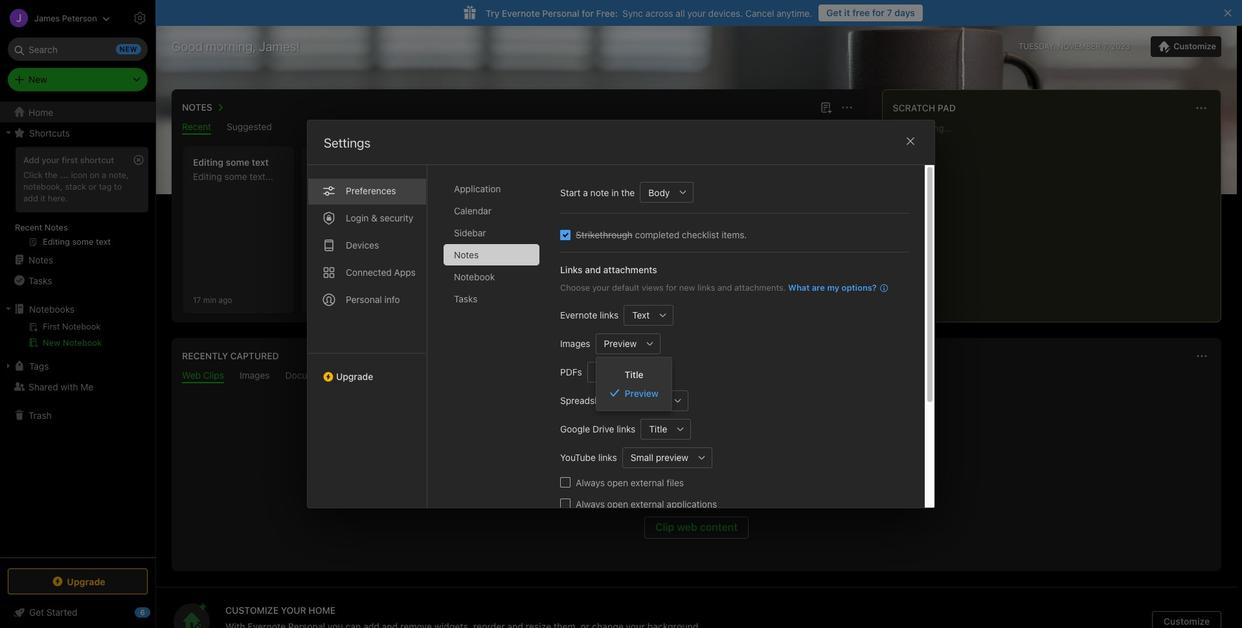 Task type: locate. For each thing, give the bounding box(es) containing it.
your up click the ...
[[42, 155, 59, 165]]

upgrade button inside tab list
[[308, 353, 427, 387]]

1 horizontal spatial and
[[718, 283, 733, 293]]

Choose default view option for Images field
[[596, 333, 661, 354]]

customize your home
[[225, 605, 336, 616]]

useful
[[633, 481, 662, 493]]

the for save
[[745, 481, 761, 493]]

notebook tab
[[444, 266, 540, 288]]

1 vertical spatial tasks
[[454, 294, 478, 305]]

links down drive
[[599, 452, 617, 463]]

new up tags
[[43, 338, 61, 348]]

new notebook group
[[0, 319, 155, 356]]

0 vertical spatial upgrade
[[336, 371, 373, 382]]

documents tab
[[285, 370, 333, 384]]

some left text
[[226, 157, 250, 168]]

new right views
[[679, 283, 696, 293]]

your for choose your default views for new links and attachments.
[[593, 283, 610, 293]]

0 vertical spatial a
[[102, 170, 106, 180]]

and
[[585, 264, 601, 275], [718, 283, 733, 293]]

&
[[371, 213, 378, 224]]

youtube links
[[560, 452, 617, 463]]

0 vertical spatial recent
[[182, 121, 211, 132]]

1 vertical spatial recent
[[15, 222, 42, 233]]

0 horizontal spatial title
[[625, 369, 644, 380]]

for
[[873, 7, 885, 18], [582, 7, 594, 18], [666, 283, 677, 293]]

17
[[193, 295, 201, 305]]

0 horizontal spatial a
[[102, 170, 106, 180]]

it right get
[[845, 7, 851, 18]]

the right 'in'
[[622, 187, 635, 198]]

open
[[608, 477, 629, 488], [608, 499, 629, 510]]

0 vertical spatial it
[[845, 7, 851, 18]]

and right links
[[585, 264, 601, 275]]

what
[[789, 283, 810, 293]]

1 vertical spatial external
[[631, 499, 665, 510]]

default
[[612, 283, 640, 293]]

personal info
[[346, 294, 400, 305]]

new inside button
[[43, 338, 61, 348]]

your inside group
[[42, 155, 59, 165]]

tree
[[0, 102, 156, 557]]

dropdown list menu
[[597, 365, 672, 403]]

morning,
[[206, 39, 256, 54]]

customize button
[[1152, 36, 1222, 57], [1153, 612, 1222, 629]]

try
[[486, 7, 500, 18]]

shortcuts
[[29, 127, 70, 138]]

single page
[[596, 367, 645, 378]]

1 vertical spatial notebook
[[63, 338, 102, 348]]

new button
[[8, 68, 148, 91]]

1 vertical spatial new
[[43, 338, 61, 348]]

days
[[895, 7, 916, 18]]

calendar tab
[[444, 200, 540, 222]]

new up "home"
[[29, 74, 47, 85]]

recent inside group
[[15, 222, 42, 233]]

17 min ago
[[193, 295, 232, 305]]

content
[[700, 522, 738, 533]]

0 vertical spatial your
[[688, 7, 706, 18]]

1 vertical spatial editing
[[193, 171, 222, 182]]

2023
[[1112, 41, 1131, 51]]

2 horizontal spatial the
[[745, 481, 761, 493]]

2 vertical spatial your
[[593, 283, 610, 293]]

notes down the here.
[[45, 222, 68, 233]]

preview down title link
[[625, 388, 659, 399]]

upgrade button
[[308, 353, 427, 387], [8, 569, 148, 595]]

tasks down notebook tab
[[454, 294, 478, 305]]

0 horizontal spatial upgrade button
[[8, 569, 148, 595]]

1 vertical spatial upgrade button
[[8, 569, 148, 595]]

tab list
[[174, 121, 864, 135], [308, 165, 428, 508], [444, 178, 550, 508], [174, 370, 1219, 384]]

1 vertical spatial your
[[42, 155, 59, 165]]

body
[[649, 187, 670, 198]]

click
[[23, 170, 43, 180]]

small preview
[[631, 452, 689, 463]]

a right start
[[583, 187, 588, 198]]

note up connected apps
[[374, 240, 394, 251]]

get it free for 7 days button
[[819, 5, 923, 21]]

tags
[[29, 361, 49, 372]]

0 vertical spatial note
[[591, 187, 609, 198]]

tasks up notebooks
[[29, 275, 52, 286]]

2 external from the top
[[631, 499, 665, 510]]

0 horizontal spatial images
[[240, 370, 270, 381]]

a right on
[[102, 170, 106, 180]]

1 vertical spatial always
[[576, 499, 605, 510]]

new inside button
[[353, 240, 372, 251]]

1 horizontal spatial for
[[666, 283, 677, 293]]

open left useful
[[608, 477, 629, 488]]

info
[[385, 294, 400, 305]]

tab list containing application
[[444, 178, 550, 508]]

1 vertical spatial a
[[583, 187, 588, 198]]

add
[[23, 155, 39, 165]]

for inside button
[[873, 7, 885, 18]]

1 vertical spatial title
[[649, 424, 668, 435]]

images tab
[[240, 370, 270, 384]]

notebooks
[[29, 304, 75, 315]]

icon
[[71, 170, 87, 180]]

recent notes
[[15, 222, 68, 233]]

devices
[[346, 240, 379, 251]]

click the ...
[[23, 170, 69, 180]]

0 vertical spatial external
[[631, 477, 665, 488]]

images up 'pdfs' at the bottom left of the page
[[560, 338, 591, 349]]

it down notebook, at the top
[[40, 193, 46, 203]]

1 vertical spatial the
[[622, 187, 635, 198]]

tasks
[[29, 275, 52, 286], [454, 294, 478, 305]]

suggested tab
[[227, 121, 272, 135]]

1 vertical spatial new
[[679, 283, 696, 293]]

0 vertical spatial title
[[625, 369, 644, 380]]

title
[[625, 369, 644, 380], [649, 424, 668, 435]]

1 horizontal spatial personal
[[543, 7, 580, 18]]

0 vertical spatial customize
[[1174, 41, 1217, 51]]

links right drive
[[617, 424, 636, 435]]

evernote right try
[[502, 7, 540, 18]]

notes up recent tab
[[182, 102, 212, 113]]

clip web content button
[[645, 517, 749, 539]]

1 vertical spatial customize
[[1164, 616, 1211, 627]]

recent down add
[[15, 222, 42, 233]]

choose your default views for new links and attachments.
[[560, 283, 786, 293]]

title inside title button
[[649, 424, 668, 435]]

1 horizontal spatial it
[[845, 7, 851, 18]]

application tab
[[444, 178, 540, 200]]

external up always open external applications
[[631, 477, 665, 488]]

0 horizontal spatial your
[[42, 155, 59, 165]]

Choose default view option for Google Drive links field
[[641, 419, 692, 440]]

james!
[[259, 39, 300, 54]]

0 vertical spatial open
[[608, 477, 629, 488]]

cancel
[[746, 7, 775, 18]]

stack
[[65, 181, 86, 192]]

2 editing from the top
[[193, 171, 222, 182]]

november
[[1058, 41, 1101, 51]]

1 vertical spatial some
[[224, 171, 247, 182]]

0 vertical spatial preview
[[604, 338, 637, 349]]

0 vertical spatial some
[[226, 157, 250, 168]]

1 always from the top
[[576, 477, 605, 488]]

group
[[0, 143, 155, 255]]

your for add your first shortcut
[[42, 155, 59, 165]]

1 horizontal spatial tasks
[[454, 294, 478, 305]]

1 vertical spatial it
[[40, 193, 46, 203]]

spreadsheets
[[560, 395, 618, 406]]

2 open from the top
[[608, 499, 629, 510]]

1 vertical spatial upgrade
[[67, 576, 105, 587]]

0 horizontal spatial new
[[353, 240, 372, 251]]

1 vertical spatial and
[[718, 283, 733, 293]]

the
[[45, 170, 58, 180], [622, 187, 635, 198], [745, 481, 761, 493]]

0 vertical spatial notebook
[[454, 271, 495, 283]]

0 vertical spatial new
[[29, 74, 47, 85]]

images inside tab list
[[240, 370, 270, 381]]

1 vertical spatial open
[[608, 499, 629, 510]]

note for a
[[591, 187, 609, 198]]

your down links and attachments
[[593, 283, 610, 293]]

0 vertical spatial personal
[[543, 7, 580, 18]]

sync
[[623, 7, 643, 18]]

1 horizontal spatial title
[[649, 424, 668, 435]]

new inside popup button
[[29, 74, 47, 85]]

add
[[23, 193, 38, 203]]

drive
[[593, 424, 615, 435]]

1 horizontal spatial notebook
[[454, 271, 495, 283]]

0 vertical spatial new
[[353, 240, 372, 251]]

1 external from the top
[[631, 477, 665, 488]]

tab list containing preferences
[[308, 165, 428, 508]]

in
[[612, 187, 619, 198]]

2 horizontal spatial for
[[873, 7, 885, 18]]

recent tab
[[182, 121, 211, 135]]

the left ...
[[45, 170, 58, 180]]

1 vertical spatial note
[[374, 240, 394, 251]]

new for new notebook
[[43, 338, 61, 348]]

tuesday,
[[1019, 41, 1056, 51]]

0 vertical spatial images
[[560, 338, 591, 349]]

notes tab
[[444, 244, 540, 266]]

0 horizontal spatial personal
[[346, 294, 382, 305]]

attachments
[[604, 264, 657, 275]]

tree containing home
[[0, 102, 156, 557]]

0 horizontal spatial notebook
[[63, 338, 102, 348]]

and left attachments.
[[718, 283, 733, 293]]

0 vertical spatial always
[[576, 477, 605, 488]]

for for free:
[[582, 7, 594, 18]]

preview button
[[596, 333, 640, 354]]

0 horizontal spatial recent
[[15, 222, 42, 233]]

2 vertical spatial the
[[745, 481, 761, 493]]

0 vertical spatial the
[[45, 170, 58, 180]]

sidebar
[[454, 227, 486, 238]]

items.
[[722, 229, 747, 240]]

notes down sidebar
[[454, 249, 479, 260]]

files
[[667, 477, 684, 488]]

start
[[560, 187, 581, 198]]

new right create
[[353, 240, 372, 251]]

0 horizontal spatial upgrade
[[67, 576, 105, 587]]

1 vertical spatial evernote
[[560, 310, 598, 321]]

images
[[560, 338, 591, 349], [240, 370, 270, 381]]

1 horizontal spatial upgrade
[[336, 371, 373, 382]]

0 vertical spatial tasks
[[29, 275, 52, 286]]

shortcut
[[80, 155, 114, 165]]

2 always from the top
[[576, 499, 605, 510]]

images down captured
[[240, 370, 270, 381]]

Always open external files checkbox
[[560, 478, 571, 488]]

preview inside button
[[604, 338, 637, 349]]

0 vertical spatial upgrade button
[[308, 353, 427, 387]]

personal down connected
[[346, 294, 382, 305]]

notebook down notes tab
[[454, 271, 495, 283]]

1 horizontal spatial your
[[593, 283, 610, 293]]

google
[[560, 424, 590, 435]]

a inside icon on a note, notebook, stack or tag to add it here.
[[102, 170, 106, 180]]

recent down notes button
[[182, 121, 211, 132]]

1 open from the top
[[608, 477, 629, 488]]

0 horizontal spatial and
[[585, 264, 601, 275]]

some
[[226, 157, 250, 168], [224, 171, 247, 182]]

0 vertical spatial editing
[[193, 157, 224, 168]]

some left text...
[[224, 171, 247, 182]]

always right always open external files option
[[576, 477, 605, 488]]

strikethrough
[[576, 229, 633, 240]]

0 horizontal spatial note
[[374, 240, 394, 251]]

settings
[[324, 135, 371, 150]]

1 horizontal spatial recent
[[182, 121, 211, 132]]

1 horizontal spatial upgrade button
[[308, 353, 427, 387]]

your right all
[[688, 7, 706, 18]]

always right always open external applications checkbox
[[576, 499, 605, 510]]

0 horizontal spatial the
[[45, 170, 58, 180]]

new notebook
[[43, 338, 102, 348]]

for left 7
[[873, 7, 885, 18]]

the right from
[[745, 481, 761, 493]]

recently
[[182, 351, 228, 362]]

0 horizontal spatial evernote
[[502, 7, 540, 18]]

for left "free:"
[[582, 7, 594, 18]]

it inside button
[[845, 7, 851, 18]]

links down checklist
[[698, 283, 716, 293]]

a
[[102, 170, 106, 180], [583, 187, 588, 198]]

Always open external applications checkbox
[[560, 499, 571, 509]]

single page button
[[588, 362, 648, 383]]

web
[[182, 370, 201, 381]]

links left text button at right
[[600, 310, 619, 321]]

new
[[353, 240, 372, 251], [679, 283, 696, 293]]

0 horizontal spatial for
[[582, 7, 594, 18]]

preview up single page
[[604, 338, 637, 349]]

note left 'in'
[[591, 187, 609, 198]]

0 horizontal spatial tasks
[[29, 275, 52, 286]]

for right views
[[666, 283, 677, 293]]

2 horizontal spatial your
[[688, 7, 706, 18]]

open down save
[[608, 499, 629, 510]]

None search field
[[17, 38, 139, 61]]

the for start
[[622, 187, 635, 198]]

1 vertical spatial images
[[240, 370, 270, 381]]

personal left "free:"
[[543, 7, 580, 18]]

note inside create new note button
[[374, 240, 394, 251]]

trash
[[29, 410, 52, 421]]

1 vertical spatial preview
[[625, 388, 659, 399]]

recent inside tab list
[[182, 121, 211, 132]]

evernote down choose
[[560, 310, 598, 321]]

external down useful
[[631, 499, 665, 510]]

1 horizontal spatial images
[[560, 338, 591, 349]]

documents
[[285, 370, 333, 381]]

notebook up tags button
[[63, 338, 102, 348]]

1 horizontal spatial note
[[591, 187, 609, 198]]

0 horizontal spatial it
[[40, 193, 46, 203]]

0 vertical spatial evernote
[[502, 7, 540, 18]]

to
[[114, 181, 122, 192]]

external for applications
[[631, 499, 665, 510]]

1 vertical spatial personal
[[346, 294, 382, 305]]

get it free for 7 days
[[827, 7, 916, 18]]

1 horizontal spatial the
[[622, 187, 635, 198]]

external
[[631, 477, 665, 488], [631, 499, 665, 510]]

customize
[[1174, 41, 1217, 51], [1164, 616, 1211, 627]]

upgrade
[[336, 371, 373, 382], [67, 576, 105, 587]]

new for new
[[29, 74, 47, 85]]

what are my options?
[[789, 283, 877, 293]]

security
[[380, 213, 414, 224]]

always for always open external files
[[576, 477, 605, 488]]

sidebar tab
[[444, 222, 540, 244]]

web clips tab
[[182, 370, 224, 384]]

small preview button
[[623, 447, 692, 468]]

notebook inside new notebook button
[[63, 338, 102, 348]]



Task type: describe. For each thing, give the bounding box(es) containing it.
new notebook button
[[0, 335, 155, 351]]

tuesday, november 7, 2023
[[1019, 41, 1131, 51]]

connected apps
[[346, 267, 416, 278]]

title button
[[641, 419, 671, 440]]

expand tags image
[[3, 361, 14, 371]]

scratch
[[893, 102, 936, 113]]

1 horizontal spatial evernote
[[560, 310, 598, 321]]

links and attachments
[[560, 264, 657, 275]]

with
[[61, 381, 78, 392]]

1 horizontal spatial a
[[583, 187, 588, 198]]

start a note in the
[[560, 187, 635, 198]]

1 horizontal spatial new
[[679, 283, 696, 293]]

or
[[89, 181, 97, 192]]

free
[[853, 7, 870, 18]]

page
[[624, 367, 645, 378]]

information
[[665, 481, 718, 493]]

recent for recent
[[182, 121, 211, 132]]

min
[[203, 295, 217, 305]]

title inside title link
[[625, 369, 644, 380]]

notes down recent notes
[[29, 254, 53, 265]]

tasks tab
[[444, 288, 540, 310]]

captured
[[230, 351, 279, 362]]

notes inside button
[[182, 102, 212, 113]]

7,
[[1104, 41, 1109, 51]]

completed
[[635, 229, 680, 240]]

shared with me
[[29, 381, 93, 392]]

Choose default view option for Spreadsheets field
[[623, 390, 689, 411]]

notes inside tab
[[454, 249, 479, 260]]

always for always open external applications
[[576, 499, 605, 510]]

tab list containing web clips
[[174, 370, 1219, 384]]

...
[[60, 170, 69, 180]]

0 vertical spatial and
[[585, 264, 601, 275]]

your
[[281, 605, 306, 616]]

recently captured
[[182, 351, 279, 362]]

1 editing from the top
[[193, 157, 224, 168]]

notebook inside notebook tab
[[454, 271, 495, 283]]

it inside icon on a note, notebook, stack or tag to add it here.
[[40, 193, 46, 203]]

always open external applications
[[576, 499, 717, 510]]

note,
[[109, 170, 129, 180]]

Choose default view option for Evernote links field
[[624, 305, 674, 326]]

home link
[[0, 102, 156, 122]]

text...
[[250, 171, 273, 182]]

create new note button
[[302, 146, 413, 314]]

clip web content
[[656, 522, 738, 533]]

from
[[721, 481, 743, 493]]

Choose default view option for YouTube links field
[[623, 447, 713, 468]]

preview inside dropdown list menu
[[625, 388, 659, 399]]

Start writing… text field
[[893, 122, 1221, 312]]

on
[[90, 170, 100, 180]]

connected
[[346, 267, 392, 278]]

pad
[[938, 102, 956, 113]]

small
[[631, 452, 654, 463]]

scratch pad button
[[891, 100, 956, 116]]

pdfs
[[560, 367, 582, 378]]

good morning, james!
[[172, 39, 300, 54]]

recently captured button
[[179, 349, 279, 364]]

notes inside group
[[45, 222, 68, 233]]

save useful information from the web.
[[608, 481, 786, 493]]

add your first shortcut
[[23, 155, 114, 165]]

settings image
[[132, 10, 148, 26]]

tasks inside button
[[29, 275, 52, 286]]

for for 7
[[873, 7, 885, 18]]

audio tab
[[349, 370, 373, 384]]

text button
[[624, 305, 653, 326]]

external for files
[[631, 477, 665, 488]]

tags button
[[0, 356, 155, 376]]

Search text field
[[17, 38, 139, 61]]

notes button
[[179, 100, 228, 115]]

calendar
[[454, 205, 492, 216]]

note for new
[[374, 240, 394, 251]]

get
[[827, 7, 842, 18]]

clips
[[203, 370, 224, 381]]

applications
[[667, 499, 717, 510]]

suggested
[[227, 121, 272, 132]]

trash link
[[0, 405, 155, 426]]

tab list containing recent
[[174, 121, 864, 135]]

application
[[454, 183, 501, 194]]

my
[[828, 283, 840, 293]]

create new note
[[321, 240, 394, 251]]

shared with me link
[[0, 376, 155, 397]]

expand notebooks image
[[3, 304, 14, 314]]

tag
[[99, 181, 112, 192]]

first
[[62, 155, 78, 165]]

evernote links
[[560, 310, 619, 321]]

web clips
[[182, 370, 224, 381]]

notes link
[[0, 249, 155, 270]]

save
[[608, 481, 631, 493]]

devices.
[[709, 7, 743, 18]]

editing some text editing some text...
[[193, 157, 273, 182]]

create
[[321, 240, 351, 251]]

attachments.
[[735, 283, 786, 293]]

open for always open external applications
[[608, 499, 629, 510]]

close image
[[903, 133, 919, 149]]

here.
[[48, 193, 68, 203]]

tasks inside tab
[[454, 294, 478, 305]]

group containing add your first shortcut
[[0, 143, 155, 255]]

Start a new note in the body or title. field
[[640, 182, 694, 203]]

Select499 checkbox
[[560, 230, 571, 240]]

apps
[[394, 267, 416, 278]]

home
[[29, 107, 53, 118]]

1 vertical spatial customize button
[[1153, 612, 1222, 629]]

open for always open external files
[[608, 477, 629, 488]]

Choose default view option for PDFs field
[[588, 362, 669, 383]]

0 vertical spatial customize button
[[1152, 36, 1222, 57]]

always open external files
[[576, 477, 684, 488]]

web.
[[763, 481, 786, 493]]

google drive links
[[560, 424, 636, 435]]

web
[[677, 522, 698, 533]]

customize
[[225, 605, 279, 616]]

recent for recent notes
[[15, 222, 42, 233]]

the inside group
[[45, 170, 58, 180]]



Task type: vqa. For each thing, say whether or not it's contained in the screenshot.
first tab from the left
no



